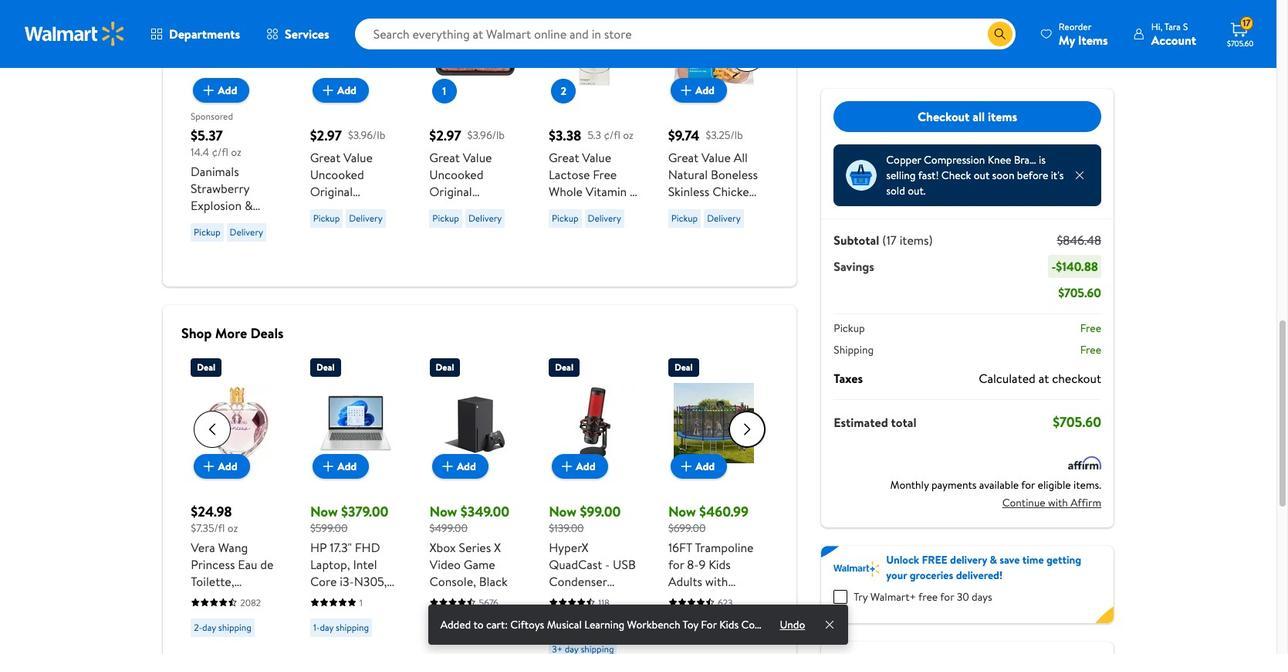 Task type: describe. For each thing, give the bounding box(es) containing it.
original for patties
[[310, 183, 353, 200]]

for
[[701, 617, 717, 632]]

checkout
[[1053, 370, 1102, 387]]

2
[[561, 84, 567, 99]]

time
[[1023, 552, 1044, 568]]

1 inside now $379.00 group
[[360, 596, 363, 609]]

sprinkler,
[[669, 624, 719, 641]]

now $379.00 group
[[310, 352, 402, 654]]

free for pickup
[[1081, 320, 1102, 336]]

add button inside $2.97 group
[[313, 78, 369, 103]]

value for great value uncooked original breakfast pork sausage links 12 oz package
[[463, 149, 492, 166]]

1-
[[313, 621, 320, 634]]

ssd,
[[350, 607, 375, 624]]

add inside $9.74 "group"
[[696, 83, 715, 98]]

toy
[[683, 617, 699, 632]]

more
[[215, 324, 247, 343]]

eligible
[[1038, 477, 1072, 493]]

shipping for $349.00
[[462, 621, 495, 634]]

add button inside now $349.00 group
[[432, 454, 489, 479]]

add inside now $460.99 group
[[696, 459, 715, 474]]

silver,
[[353, 624, 385, 641]]

whole
[[549, 183, 583, 200]]

& inside sponsored $5.37 14.4 ¢/fl oz danimals strawberry explosion & mixed berry variety pack smoothies, 3.1 fl. oz. bottles, 12 count
[[245, 197, 253, 214]]

copper compression knee bra... is selling fast! check out soon before it's sold out.
[[887, 152, 1064, 198]]

continue with affirm link
[[1003, 490, 1102, 515]]

package for patties
[[339, 234, 383, 251]]

breakfast for patties
[[310, 200, 361, 217]]

out
[[974, 168, 990, 183]]

quadcast
[[549, 556, 603, 573]]

deal for now $460.99
[[675, 361, 693, 374]]

0 vertical spatial $705.60
[[1228, 38, 1254, 49]]

day for $349.00
[[446, 621, 459, 634]]

musical
[[547, 617, 582, 632]]

2-
[[194, 621, 202, 634]]

patties
[[356, 217, 393, 234]]

oz
[[253, 607, 268, 624]]

1 vertical spatial kids
[[720, 617, 739, 632]]

$3.38 5.3 ¢/fl oz great value lactose free whole vitamin d milk, half gallon, 64 fl oz
[[549, 126, 640, 234]]

5.3
[[588, 127, 602, 143]]

oz inside $2.97 $3.96/lb great value uncooked original breakfast pork sausage patties 12 oz package
[[324, 234, 336, 251]]

add to cart image for $24.98
[[200, 457, 218, 476]]

berry
[[226, 214, 256, 231]]

0 vertical spatial -
[[1052, 258, 1057, 275]]

with inside now $460.99 $699.00 16ft trampoline for 8-9 kids adults with basketball hoop, ladder, light, sprinkler, socks, outdoor
[[706, 573, 728, 590]]

$7.35/fl
[[191, 521, 225, 536]]

8gb
[[310, 590, 334, 607]]

3+ for now $349.00
[[433, 621, 443, 634]]

deal for now $99.00
[[555, 361, 574, 374]]

smoothies,
[[191, 248, 250, 265]]

12 inside sponsored $5.37 14.4 ¢/fl oz danimals strawberry explosion & mixed berry variety pack smoothies, 3.1 fl. oz. bottles, 12 count
[[256, 265, 266, 282]]

3+ day shipping for $349.00
[[433, 621, 495, 634]]

add inside $5.37 'group'
[[218, 83, 237, 98]]

shipping for $379.00
[[336, 621, 369, 634]]

add inside now $99.00 group
[[576, 459, 596, 474]]

1 button
[[432, 79, 457, 104]]

pickup for mixed
[[194, 225, 221, 238]]

pickup for links
[[433, 212, 459, 225]]

deal for $24.98
[[197, 361, 215, 374]]

17.3"
[[330, 539, 352, 556]]

oz inside sponsored $5.37 14.4 ¢/fl oz danimals strawberry explosion & mixed berry variety pack smoothies, 3.1 fl. oz. bottles, 12 count
[[231, 145, 242, 160]]

add to cart image inside $9.74 "group"
[[677, 81, 696, 100]]

my
[[1059, 31, 1076, 48]]

value for great value uncooked original breakfast pork sausage patties 12 oz package
[[344, 149, 373, 166]]

$846.48
[[1057, 232, 1102, 249]]

add button inside now $379.00 group
[[313, 454, 369, 479]]

delivery inside now $99.00 group
[[588, 621, 622, 634]]

i3-
[[340, 573, 354, 590]]

$2.97 for great value uncooked original breakfast pork sausage links 12 oz package
[[430, 126, 461, 145]]

hi, tara s account
[[1152, 20, 1197, 48]]

estimated
[[834, 413, 889, 430]]

delivery for links
[[469, 212, 502, 225]]

free for shipping
[[1081, 342, 1102, 358]]

added
[[441, 617, 471, 632]]

$349.00
[[461, 502, 510, 521]]

1 inside 'button'
[[443, 84, 446, 99]]

bottles,
[[211, 265, 253, 282]]

pork for links
[[483, 200, 508, 217]]

knee
[[988, 152, 1012, 168]]

uncooked for great value uncooked original breakfast pork sausage patties 12 oz package
[[310, 166, 364, 183]]

save
[[1000, 552, 1020, 568]]

available
[[980, 477, 1019, 493]]

now $349.00 group
[[430, 352, 521, 643]]

add inside $24.98 group
[[218, 459, 238, 474]]

total
[[892, 413, 917, 430]]

add button inside $24.98 group
[[194, 454, 250, 479]]

great for great value all natural boneless skinless chicken breasts, 3 lb (frozen)
[[668, 149, 699, 166]]

add button inside now $99.00 group
[[552, 454, 608, 479]]

pickup for breasts,
[[672, 212, 698, 225]]

$2.97 for great value uncooked original breakfast pork sausage patties 12 oz package
[[310, 126, 342, 145]]

boneless
[[711, 166, 758, 183]]

3+ for now $460.99
[[672, 621, 682, 634]]

$139.00
[[549, 521, 584, 536]]

to
[[474, 617, 484, 632]]

banner containing unlock free delivery & save time getting your groceries delivered!
[[822, 546, 1114, 623]]

it's
[[1051, 168, 1064, 183]]

2-day shipping
[[194, 621, 252, 634]]

search icon image
[[994, 28, 1007, 40]]

undo button
[[774, 605, 812, 645]]

delivery
[[951, 552, 988, 568]]

12 for great value uncooked original breakfast pork sausage links 12 oz package
[[505, 217, 516, 234]]

original for links
[[430, 183, 472, 200]]

delivery for vitamin
[[588, 212, 622, 225]]

shipping for $7.35/fl
[[218, 621, 252, 634]]

natural inside now $379.00 $599.00 hp 17.3" fhd laptop, intel core i3-n305, 8gb ram, 256gb ssd, natural silver, wind
[[310, 624, 350, 641]]

add inside now $349.00 group
[[457, 459, 476, 474]]

$460.99
[[700, 502, 749, 521]]

fast!
[[919, 168, 939, 183]]

console,
[[430, 573, 476, 590]]

deal for now $349.00
[[436, 361, 454, 374]]

$9.74
[[668, 126, 700, 145]]

now $379.00 $599.00 hp 17.3" fhd laptop, intel core i3-n305, 8gb ram, 256gb ssd, natural silver, wind
[[310, 502, 389, 654]]

natural inside $9.74 $3.25/lb great value all natural boneless skinless chicken breasts, 3 lb (frozen)
[[668, 166, 708, 183]]

now $99.00 group
[[549, 352, 641, 654]]

items.
[[1074, 477, 1102, 493]]

ps4,
[[571, 624, 595, 641]]

0 horizontal spatial add to cart image
[[319, 81, 337, 100]]

ram,
[[337, 590, 367, 607]]

¢/fl inside $3.38 5.3 ¢/fl oz great value lactose free whole vitamin d milk, half gallon, 64 fl oz
[[604, 127, 621, 143]]

affirm image
[[1069, 456, 1102, 469]]

118
[[599, 596, 610, 609]]

calculated
[[979, 370, 1036, 387]]

xbox
[[430, 539, 456, 556]]

1 vertical spatial $705.60
[[1059, 284, 1102, 301]]

$2.97 $3.96/lb great value uncooked original breakfast pork sausage patties 12 oz package
[[310, 126, 393, 251]]

reorder my items
[[1059, 20, 1109, 48]]

trampoline
[[695, 539, 754, 556]]

bra...
[[1014, 152, 1037, 168]]

pickup for patties
[[313, 212, 340, 225]]

$24.98 group
[[191, 352, 283, 643]]

Search search field
[[355, 19, 1016, 49]]

princess
[[191, 556, 235, 573]]

sausage for patties
[[310, 217, 353, 234]]

danimals
[[191, 163, 239, 180]]

$499.00
[[430, 521, 468, 536]]

laptop,
[[310, 556, 350, 573]]

1.7
[[238, 607, 250, 624]]

wang
[[218, 539, 248, 556]]

undo
[[780, 617, 806, 632]]

add button inside now $460.99 group
[[671, 454, 728, 479]]

pickup inside now $99.00 group
[[552, 621, 579, 634]]

co...
[[742, 617, 762, 632]]

pack
[[232, 231, 257, 248]]

now for now $99.00
[[549, 502, 577, 521]]

departments
[[169, 25, 240, 42]]

sausage for links
[[430, 217, 473, 234]]

adults
[[669, 573, 703, 590]]

variety
[[191, 231, 229, 248]]

(frozen)
[[668, 217, 713, 234]]

x
[[494, 539, 501, 556]]

for inside $24.98 $7.35/fl oz vera wang princess eau de toilette, perfume for women, 1.7 oz
[[240, 590, 256, 607]]

day for $460.99
[[684, 621, 698, 634]]

items
[[1079, 31, 1109, 48]]

& inside unlock free delivery & save time getting your groceries delivered!
[[990, 552, 998, 568]]

condenser
[[549, 573, 607, 590]]

breasts,
[[668, 200, 711, 217]]

subtotal
[[834, 232, 880, 249]]

lb
[[723, 200, 733, 217]]

core
[[310, 573, 337, 590]]

walmart+
[[871, 589, 917, 605]]

add to cart image inside $5.37 'group'
[[199, 81, 218, 100]]

256gb
[[310, 607, 347, 624]]

value inside $3.38 5.3 ¢/fl oz great value lactose free whole vitamin d milk, half gallon, 64 fl oz
[[582, 149, 612, 166]]



Task type: locate. For each thing, give the bounding box(es) containing it.
for left 8-
[[669, 556, 684, 573]]

4 day from the left
[[684, 621, 698, 634]]

1 breakfast from the left
[[310, 200, 361, 217]]

series
[[459, 539, 491, 556]]

value up "patties"
[[344, 149, 373, 166]]

3+ day shipping inside now $349.00 group
[[433, 621, 495, 634]]

1 $3.96/lb from the left
[[348, 127, 386, 143]]

out.
[[908, 183, 926, 198]]

oz
[[623, 127, 634, 143], [231, 145, 242, 160], [577, 217, 589, 234], [324, 234, 336, 251], [430, 234, 442, 251], [228, 521, 238, 536]]

sausage left "patties"
[[310, 217, 353, 234]]

1 vertical spatial 1
[[360, 596, 363, 609]]

oz up 'danimals'
[[231, 145, 242, 160]]

pickup down skinless
[[672, 212, 698, 225]]

pickup up smoothies,
[[194, 225, 221, 238]]

add to cart image up $139.00
[[558, 457, 576, 476]]

add to cart image for now $460.99
[[677, 457, 696, 476]]

1 pork from the left
[[364, 200, 388, 217]]

intel
[[353, 556, 377, 573]]

free
[[919, 589, 938, 605]]

deal inside now $99.00 group
[[555, 361, 574, 374]]

for left '30'
[[941, 589, 955, 605]]

add button up "$349.00" on the bottom of the page
[[432, 454, 489, 479]]

$5.37
[[191, 126, 223, 145]]

& left save
[[990, 552, 998, 568]]

add to cart image inside now $460.99 group
[[677, 457, 696, 476]]

package inside $2.97 $3.96/lb great value uncooked original breakfast pork sausage patties 12 oz package
[[339, 234, 383, 251]]

$3.96/lb for great value uncooked original breakfast pork sausage links 12 oz package
[[468, 127, 505, 143]]

¢/fl inside sponsored $5.37 14.4 ¢/fl oz danimals strawberry explosion & mixed berry variety pack smoothies, 3.1 fl. oz. bottles, 12 count
[[212, 145, 228, 160]]

add to cart image down the previous slide for horizontalscrollerrecommendations list image at left
[[200, 457, 218, 476]]

d
[[630, 183, 639, 200]]

2 sausage from the left
[[430, 217, 473, 234]]

now up '16ft' on the bottom right of the page
[[669, 502, 696, 521]]

2 now from the left
[[430, 502, 457, 521]]

for inside now $99.00 $139.00 hyperx quadcast - usb condenser gaming microphone, for pc, ps4, ps5 and mac,
[[620, 607, 635, 624]]

uncooked inside $2.97 $3.96/lb great value uncooked original breakfast pork sausage links 12 oz package
[[430, 166, 484, 183]]

1 vertical spatial natural
[[310, 624, 350, 641]]

1 $2.97 group from the left
[[310, 0, 402, 251]]

1 horizontal spatial 3+ day shipping
[[672, 621, 734, 634]]

$3.96/lb for great value uncooked original breakfast pork sausage patties 12 oz package
[[348, 127, 386, 143]]

0 horizontal spatial sausage
[[310, 217, 353, 234]]

- inside now $99.00 $139.00 hyperx quadcast - usb condenser gaming microphone, for pc, ps4, ps5 and mac,
[[605, 556, 610, 573]]

$705.60 down 17
[[1228, 38, 1254, 49]]

continue
[[1003, 495, 1046, 510]]

0 vertical spatial free
[[593, 166, 617, 183]]

8-
[[687, 556, 699, 573]]

0 horizontal spatial &
[[245, 197, 253, 214]]

2 $2.97 group from the left
[[430, 0, 521, 251]]

3+ day shipping inside now $460.99 group
[[672, 621, 734, 634]]

great inside $9.74 $3.25/lb great value all natural boneless skinless chicken breasts, 3 lb (frozen)
[[668, 149, 699, 166]]

basketball
[[669, 590, 722, 607]]

pickup left links
[[433, 212, 459, 225]]

3 great from the left
[[549, 149, 580, 166]]

for right perfume
[[240, 590, 256, 607]]

0 horizontal spatial natural
[[310, 624, 350, 641]]

with down the eligible
[[1049, 495, 1069, 510]]

add up sponsored
[[218, 83, 237, 98]]

add up $99.00
[[576, 459, 596, 474]]

n305,
[[354, 573, 387, 590]]

0 vertical spatial kids
[[709, 556, 731, 573]]

1 shipping from the left
[[218, 621, 252, 634]]

previous slide for horizontalscrollerrecommendations list image
[[194, 411, 231, 448]]

uncooked up "patties"
[[310, 166, 364, 183]]

3 deal from the left
[[436, 361, 454, 374]]

2 deal from the left
[[317, 361, 335, 374]]

great inside $3.38 5.3 ¢/fl oz great value lactose free whole vitamin d milk, half gallon, 64 fl oz
[[549, 149, 580, 166]]

623
[[718, 596, 733, 609]]

value inside $9.74 $3.25/lb great value all natural boneless skinless chicken breasts, 3 lb (frozen)
[[702, 149, 731, 166]]

day inside now $349.00 group
[[446, 621, 459, 634]]

for right ps5
[[620, 607, 635, 624]]

now inside now $379.00 $599.00 hp 17.3" fhd laptop, intel core i3-n305, 8gb ram, 256gb ssd, natural silver, wind
[[310, 502, 338, 521]]

1 horizontal spatial 1
[[443, 84, 446, 99]]

$5.37 group
[[191, 0, 282, 299]]

1 now from the left
[[310, 502, 338, 521]]

less than x qty image
[[847, 160, 877, 191]]

$3.96/lb inside $2.97 $3.96/lb great value uncooked original breakfast pork sausage links 12 oz package
[[468, 127, 505, 143]]

add button inside $9.74 "group"
[[671, 78, 727, 103]]

9
[[699, 556, 706, 573]]

deal
[[197, 361, 215, 374], [317, 361, 335, 374], [436, 361, 454, 374], [555, 361, 574, 374], [675, 361, 693, 374]]

0 horizontal spatial 3+
[[433, 621, 443, 634]]

ladder,
[[669, 607, 708, 624]]

delivery inside $9.74 "group"
[[707, 212, 741, 225]]

1 horizontal spatial pork
[[483, 200, 508, 217]]

add to cart image for now $379.00
[[319, 457, 338, 476]]

0 horizontal spatial 12
[[256, 265, 266, 282]]

day left to
[[446, 621, 459, 634]]

hp
[[310, 539, 327, 556]]

30
[[957, 589, 970, 605]]

add to cart image
[[319, 81, 337, 100], [439, 457, 457, 476]]

$2.97 group
[[310, 0, 402, 251], [430, 0, 521, 251]]

copper
[[887, 152, 922, 168]]

deal inside now $460.99 group
[[675, 361, 693, 374]]

fl
[[566, 217, 574, 234]]

skinless
[[668, 183, 710, 200]]

1 vertical spatial ¢/fl
[[212, 145, 228, 160]]

affirm
[[1071, 495, 1102, 510]]

shipping
[[834, 342, 874, 358]]

add to cart image inside now $379.00 group
[[319, 457, 338, 476]]

perfume
[[191, 590, 237, 607]]

1 package from the left
[[339, 234, 383, 251]]

2 package from the left
[[444, 234, 489, 251]]

4 deal from the left
[[555, 361, 574, 374]]

shipping left oz
[[218, 621, 252, 634]]

12
[[505, 217, 516, 234], [310, 234, 321, 251], [256, 265, 266, 282]]

¢/fl right 5.3
[[604, 127, 621, 143]]

1 day from the left
[[202, 621, 216, 634]]

oz left "patties"
[[324, 234, 336, 251]]

¢/fl
[[604, 127, 621, 143], [212, 145, 228, 160]]

$24.98 $7.35/fl oz vera wang princess eau de toilette, perfume for women, 1.7 oz
[[191, 502, 274, 624]]

day left for
[[684, 621, 698, 634]]

add to cart image up the $699.00
[[677, 457, 696, 476]]

day inside now $379.00 group
[[320, 621, 334, 634]]

now for now $379.00
[[310, 502, 338, 521]]

next slide for horizontalscrollerrecommendations list image
[[729, 411, 766, 448]]

$3.38 group
[[549, 0, 641, 234]]

0 horizontal spatial 1
[[360, 596, 363, 609]]

Try Walmart+ free for 30 days checkbox
[[834, 590, 848, 604]]

now up the xbox
[[430, 502, 457, 521]]

1 horizontal spatial original
[[430, 183, 472, 200]]

add to cart image for now $99.00
[[558, 457, 576, 476]]

vitamin
[[586, 183, 627, 200]]

1 vertical spatial add to cart image
[[439, 457, 457, 476]]

3+ day shipping
[[433, 621, 495, 634], [672, 621, 734, 634]]

add to cart image inside now $349.00 group
[[439, 457, 457, 476]]

check
[[942, 168, 972, 183]]

3+
[[433, 621, 443, 634], [672, 621, 682, 634]]

2 vertical spatial $705.60
[[1053, 412, 1102, 432]]

day for $379.00
[[320, 621, 334, 634]]

shipping for $460.99
[[700, 621, 734, 634]]

great for great value uncooked original breakfast pork sausage patties 12 oz package
[[310, 149, 341, 166]]

uncooked for great value uncooked original breakfast pork sausage links 12 oz package
[[430, 166, 484, 183]]

before
[[1018, 168, 1049, 183]]

value down 5.3
[[582, 149, 612, 166]]

0 vertical spatial 1
[[443, 84, 446, 99]]

1 horizontal spatial sausage
[[430, 217, 473, 234]]

0 horizontal spatial $2.97
[[310, 126, 342, 145]]

ciftoys
[[511, 617, 545, 632]]

sausage inside $2.97 $3.96/lb great value uncooked original breakfast pork sausage patties 12 oz package
[[310, 217, 353, 234]]

12 right links
[[505, 217, 516, 234]]

add up $3.25/lb
[[696, 83, 715, 98]]

all
[[734, 149, 748, 166]]

great for great value uncooked original breakfast pork sausage links 12 oz package
[[430, 149, 460, 166]]

0 horizontal spatial 3+ day shipping
[[433, 621, 495, 634]]

0 horizontal spatial $2.97 group
[[310, 0, 402, 251]]

5 deal from the left
[[675, 361, 693, 374]]

now inside now $460.99 $699.00 16ft trampoline for 8-9 kids adults with basketball hoop, ladder, light, sprinkler, socks, outdoor
[[669, 502, 696, 521]]

add to cart image
[[199, 81, 218, 100], [677, 81, 696, 100], [200, 457, 218, 476], [319, 457, 338, 476], [558, 457, 576, 476], [677, 457, 696, 476]]

0 horizontal spatial $3.96/lb
[[348, 127, 386, 143]]

3 day from the left
[[446, 621, 459, 634]]

breakfast inside $2.97 $3.96/lb great value uncooked original breakfast pork sausage patties 12 oz package
[[310, 200, 361, 217]]

pc,
[[549, 624, 568, 641]]

kids inside now $460.99 $699.00 16ft trampoline for 8-9 kids adults with basketball hoop, ladder, light, sprinkler, socks, outdoor
[[709, 556, 731, 573]]

1 horizontal spatial $3.96/lb
[[468, 127, 505, 143]]

reorder
[[1059, 20, 1092, 33]]

day down 8gb
[[320, 621, 334, 634]]

day for $7.35/fl
[[202, 621, 216, 634]]

add button down services
[[313, 78, 369, 103]]

now for now $349.00
[[430, 502, 457, 521]]

2082
[[240, 596, 261, 609]]

12 left fl.
[[256, 265, 266, 282]]

12 inside $2.97 $3.96/lb great value uncooked original breakfast pork sausage links 12 oz package
[[505, 217, 516, 234]]

uncooked inside $2.97 $3.96/lb great value uncooked original breakfast pork sausage patties 12 oz package
[[310, 166, 364, 183]]

add button up $99.00
[[552, 454, 608, 479]]

add to cart image up $599.00 at bottom
[[319, 457, 338, 476]]

1 horizontal spatial 3+
[[672, 621, 682, 634]]

12 for great value uncooked original breakfast pork sausage patties 12 oz package
[[310, 234, 321, 251]]

day inside now $460.99 group
[[684, 621, 698, 634]]

socks,
[[722, 624, 755, 641]]

add inside $2.97 group
[[337, 83, 357, 98]]

0 horizontal spatial breakfast
[[310, 200, 361, 217]]

add to cart image inside $24.98 group
[[200, 457, 218, 476]]

chicken
[[713, 183, 756, 200]]

pickup up 'and'
[[552, 621, 579, 634]]

breakfast for links
[[430, 200, 480, 217]]

for up continue
[[1022, 477, 1036, 493]]

1 vertical spatial free
[[1081, 320, 1102, 336]]

natural up the breasts,
[[668, 166, 708, 183]]

natural
[[668, 166, 708, 183], [310, 624, 350, 641]]

2 day from the left
[[320, 621, 334, 634]]

0 horizontal spatial with
[[706, 573, 728, 590]]

banner
[[822, 546, 1114, 623]]

now for now $460.99
[[669, 502, 696, 521]]

now $460.99 $699.00 16ft trampoline for 8-9 kids adults with basketball hoop, ladder, light, sprinkler, socks, outdoor
[[669, 502, 758, 654]]

2 breakfast from the left
[[430, 200, 480, 217]]

pork for patties
[[364, 200, 388, 217]]

great inside $2.97 $3.96/lb great value uncooked original breakfast pork sausage patties 12 oz package
[[310, 149, 341, 166]]

uncooked up links
[[430, 166, 484, 183]]

shipping inside now $379.00 group
[[336, 621, 369, 634]]

2 pork from the left
[[483, 200, 508, 217]]

3+ inside now $349.00 group
[[433, 621, 443, 634]]

0 horizontal spatial uncooked
[[310, 166, 364, 183]]

now up hyperx
[[549, 502, 577, 521]]

with inside monthly payments available for eligible items. continue with affirm
[[1049, 495, 1069, 510]]

1 horizontal spatial natural
[[668, 166, 708, 183]]

natural down 8gb
[[310, 624, 350, 641]]

package inside $2.97 $3.96/lb great value uncooked original breakfast pork sausage links 12 oz package
[[444, 234, 489, 251]]

oz up wang
[[228, 521, 238, 536]]

gallon,
[[603, 200, 640, 217]]

$705.60 down $140.88
[[1059, 284, 1102, 301]]

sponsored
[[191, 109, 233, 123]]

1 vertical spatial -
[[605, 556, 610, 573]]

¢/fl up 'danimals'
[[212, 145, 228, 160]]

add down services "popup button"
[[337, 83, 357, 98]]

strawberry
[[191, 180, 250, 197]]

deal inside now $349.00 group
[[436, 361, 454, 374]]

1 uncooked from the left
[[310, 166, 364, 183]]

now inside now $349.00 $499.00 xbox series x video game console, black
[[430, 502, 457, 521]]

3+ left toy
[[672, 621, 682, 634]]

add to cart image inside now $99.00 group
[[558, 457, 576, 476]]

1 deal from the left
[[197, 361, 215, 374]]

$2.97
[[310, 126, 342, 145], [430, 126, 461, 145]]

delivery for breasts,
[[707, 212, 741, 225]]

2 value from the left
[[463, 149, 492, 166]]

shipping down ram,
[[336, 621, 369, 634]]

1 vertical spatial with
[[706, 573, 728, 590]]

add button up the $460.99
[[671, 454, 728, 479]]

calculated at checkout
[[979, 370, 1102, 387]]

1 horizontal spatial add to cart image
[[439, 457, 457, 476]]

now up hp
[[310, 502, 338, 521]]

cart:
[[486, 617, 508, 632]]

try walmart+ free for 30 days
[[854, 589, 993, 605]]

4 shipping from the left
[[700, 621, 734, 634]]

great inside $2.97 $3.96/lb great value uncooked original breakfast pork sausage links 12 oz package
[[430, 149, 460, 166]]

3 value from the left
[[582, 149, 612, 166]]

for inside now $460.99 $699.00 16ft trampoline for 8-9 kids adults with basketball hoop, ladder, light, sprinkler, socks, outdoor
[[669, 556, 684, 573]]

0 vertical spatial natural
[[668, 166, 708, 183]]

sausage left links
[[430, 217, 473, 234]]

2 great from the left
[[430, 149, 460, 166]]

3+ left to
[[433, 621, 443, 634]]

savings
[[834, 258, 875, 275]]

2 vertical spatial free
[[1081, 342, 1102, 358]]

kids right for
[[720, 617, 739, 632]]

1 horizontal spatial $2.97 group
[[430, 0, 521, 251]]

1 3+ from the left
[[433, 621, 443, 634]]

monthly
[[891, 477, 929, 493]]

1 original from the left
[[310, 183, 353, 200]]

3 shipping from the left
[[462, 621, 495, 634]]

shop more deals
[[181, 324, 284, 343]]

shipping inside now $460.99 group
[[700, 621, 734, 634]]

game
[[464, 556, 496, 573]]

$9.74 group
[[668, 0, 760, 234]]

pickup inside $5.37 'group'
[[194, 225, 221, 238]]

pickup down whole
[[552, 212, 579, 225]]

deal inside now $379.00 group
[[317, 361, 335, 374]]

add button inside $5.37 'group'
[[193, 78, 250, 103]]

walmart plus image
[[834, 561, 881, 577]]

value for great value all natural boneless skinless chicken breasts, 3 lb (frozen)
[[702, 149, 731, 166]]

oz left links
[[430, 234, 442, 251]]

$2.97 inside $2.97 $3.96/lb great value uncooked original breakfast pork sausage patties 12 oz package
[[310, 126, 342, 145]]

with up 623
[[706, 573, 728, 590]]

5676
[[479, 596, 499, 609]]

1 value from the left
[[344, 149, 373, 166]]

add to cart image up sponsored
[[199, 81, 218, 100]]

shipping down 5676 in the left of the page
[[462, 621, 495, 634]]

oz inside $2.97 $3.96/lb great value uncooked original breakfast pork sausage links 12 oz package
[[430, 234, 442, 251]]

1 3+ day shipping from the left
[[433, 621, 495, 634]]

value
[[344, 149, 373, 166], [463, 149, 492, 166], [582, 149, 612, 166], [702, 149, 731, 166]]

next slide for horizontalscrollerrecommendations list image
[[729, 35, 766, 72]]

deal for now $379.00
[[317, 361, 335, 374]]

sausage inside $2.97 $3.96/lb great value uncooked original breakfast pork sausage links 12 oz package
[[430, 217, 473, 234]]

(17
[[883, 232, 897, 249]]

items
[[988, 108, 1018, 125]]

1 great from the left
[[310, 149, 341, 166]]

2 shipping from the left
[[336, 621, 369, 634]]

0 horizontal spatial -
[[605, 556, 610, 573]]

pickup left "patties"
[[313, 212, 340, 225]]

delivery inside $5.37 'group'
[[230, 225, 263, 238]]

1 horizontal spatial package
[[444, 234, 489, 251]]

is
[[1039, 152, 1046, 168]]

close image
[[824, 618, 836, 631]]

free inside $3.38 5.3 ¢/fl oz great value lactose free whole vitamin d milk, half gallon, 64 fl oz
[[593, 166, 617, 183]]

delivery inside $3.38 group
[[588, 212, 622, 225]]

1 horizontal spatial uncooked
[[430, 166, 484, 183]]

2 button
[[552, 79, 576, 104]]

pork inside $2.97 $3.96/lb great value uncooked original breakfast pork sausage links 12 oz package
[[483, 200, 508, 217]]

1 horizontal spatial breakfast
[[430, 200, 480, 217]]

hi,
[[1152, 20, 1163, 33]]

3 now from the left
[[549, 502, 577, 521]]

0 vertical spatial ¢/fl
[[604, 127, 621, 143]]

$705.60 up affirm icon
[[1053, 412, 1102, 432]]

17
[[1243, 16, 1251, 29]]

12 right fl.
[[310, 234, 321, 251]]

add to cart image down services
[[319, 81, 337, 100]]

add button up $379.00
[[313, 454, 369, 479]]

women,
[[191, 607, 235, 624]]

1 horizontal spatial 12
[[310, 234, 321, 251]]

tara
[[1165, 20, 1181, 33]]

2 $3.96/lb from the left
[[468, 127, 505, 143]]

checkout all items
[[918, 108, 1018, 125]]

free
[[593, 166, 617, 183], [1081, 320, 1102, 336], [1081, 342, 1102, 358]]

0 horizontal spatial pork
[[364, 200, 388, 217]]

1 horizontal spatial $2.97
[[430, 126, 461, 145]]

value down $3.25/lb
[[702, 149, 731, 166]]

breakfast inside $2.97 $3.96/lb great value uncooked original breakfast pork sausage links 12 oz package
[[430, 200, 480, 217]]

3
[[714, 200, 720, 217]]

1 horizontal spatial &
[[990, 552, 998, 568]]

add up the $460.99
[[696, 459, 715, 474]]

now inside now $99.00 $139.00 hyperx quadcast - usb condenser gaming microphone, for pc, ps4, ps5 and mac,
[[549, 502, 577, 521]]

add up "$349.00" on the bottom of the page
[[457, 459, 476, 474]]

breakfast
[[310, 200, 361, 217], [430, 200, 480, 217]]

fhd
[[355, 539, 380, 556]]

add to cart image up $9.74 on the right top
[[677, 81, 696, 100]]

add button up sponsored
[[193, 78, 250, 103]]

1 vertical spatial &
[[990, 552, 998, 568]]

walmart image
[[25, 22, 125, 46]]

value up links
[[463, 149, 492, 166]]

learning
[[585, 617, 625, 632]]

add to cart image up $499.00
[[439, 457, 457, 476]]

2 original from the left
[[430, 183, 472, 200]]

1 horizontal spatial with
[[1049, 495, 1069, 510]]

original inside $2.97 $3.96/lb great value uncooked original breakfast pork sausage patties 12 oz package
[[310, 183, 353, 200]]

oz right 5.3
[[623, 127, 634, 143]]

kids right 9
[[709, 556, 731, 573]]

3+ inside now $460.99 group
[[672, 621, 682, 634]]

4 now from the left
[[669, 502, 696, 521]]

2 $2.97 from the left
[[430, 126, 461, 145]]

taxes
[[834, 370, 863, 387]]

shipping inside now $349.00 group
[[462, 621, 495, 634]]

$379.00
[[341, 502, 389, 521]]

2 3+ from the left
[[672, 621, 682, 634]]

0 horizontal spatial original
[[310, 183, 353, 200]]

0 vertical spatial add to cart image
[[319, 81, 337, 100]]

pickup up shipping
[[834, 320, 865, 336]]

for inside monthly payments available for eligible items. continue with affirm
[[1022, 477, 1036, 493]]

2 3+ day shipping from the left
[[672, 621, 734, 634]]

1 $2.97 from the left
[[310, 126, 342, 145]]

value inside $2.97 $3.96/lb great value uncooked original breakfast pork sausage patties 12 oz package
[[344, 149, 373, 166]]

4 value from the left
[[702, 149, 731, 166]]

12 inside $2.97 $3.96/lb great value uncooked original breakfast pork sausage patties 12 oz package
[[310, 234, 321, 251]]

0 horizontal spatial ¢/fl
[[212, 145, 228, 160]]

shipping inside $24.98 group
[[218, 621, 252, 634]]

delivery for patties
[[349, 212, 383, 225]]

$140.88
[[1057, 258, 1099, 275]]

0 horizontal spatial package
[[339, 234, 383, 251]]

shipping down 623
[[700, 621, 734, 634]]

& right explosion
[[245, 197, 253, 214]]

$3.96/lb inside $2.97 $3.96/lb great value uncooked original breakfast pork sausage patties 12 oz package
[[348, 127, 386, 143]]

hoop,
[[725, 590, 758, 607]]

pork inside $2.97 $3.96/lb great value uncooked original breakfast pork sausage patties 12 oz package
[[364, 200, 388, 217]]

add button
[[193, 78, 250, 103], [313, 78, 369, 103], [671, 78, 727, 103], [194, 454, 250, 479], [313, 454, 369, 479], [432, 454, 489, 479], [552, 454, 608, 479], [671, 454, 728, 479]]

$2.97 inside $2.97 $3.96/lb great value uncooked original breakfast pork sausage links 12 oz package
[[430, 126, 461, 145]]

Walmart Site-Wide search field
[[355, 19, 1016, 49]]

close nudge image
[[1074, 169, 1086, 181]]

add inside now $379.00 group
[[338, 459, 357, 474]]

shipping
[[218, 621, 252, 634], [336, 621, 369, 634], [462, 621, 495, 634], [700, 621, 734, 634]]

oz inside $24.98 $7.35/fl oz vera wang princess eau de toilette, perfume for women, 1.7 oz
[[228, 521, 238, 536]]

add button up $9.74 on the right top
[[671, 78, 727, 103]]

deal inside $24.98 group
[[197, 361, 215, 374]]

delivery
[[349, 212, 383, 225], [469, 212, 502, 225], [588, 212, 622, 225], [707, 212, 741, 225], [230, 225, 263, 238], [588, 621, 622, 634]]

add up $379.00
[[338, 459, 357, 474]]

checkout
[[918, 108, 970, 125]]

original inside $2.97 $3.96/lb great value uncooked original breakfast pork sausage links 12 oz package
[[430, 183, 472, 200]]

$2.97 $3.96/lb great value uncooked original breakfast pork sausage links 12 oz package
[[430, 126, 516, 251]]

1 sausage from the left
[[310, 217, 353, 234]]

0 vertical spatial with
[[1049, 495, 1069, 510]]

now $460.99 group
[[669, 352, 760, 654]]

unlock free delivery & save time getting your groceries delivered!
[[887, 552, 1082, 583]]

1 horizontal spatial ¢/fl
[[604, 127, 621, 143]]

add button down the previous slide for horizontalscrollerrecommendations list image at left
[[194, 454, 250, 479]]

delivered!
[[956, 568, 1003, 583]]

delivery for mixed
[[230, 225, 263, 238]]

0 vertical spatial &
[[245, 197, 253, 214]]

3+ day shipping for $460.99
[[672, 621, 734, 634]]

pickup inside $9.74 "group"
[[672, 212, 698, 225]]

compression
[[924, 152, 986, 168]]

value inside $2.97 $3.96/lb great value uncooked original breakfast pork sausage links 12 oz package
[[463, 149, 492, 166]]

oz right fl
[[577, 217, 589, 234]]

de
[[260, 556, 274, 573]]

2 horizontal spatial 12
[[505, 217, 516, 234]]

day down perfume
[[202, 621, 216, 634]]

now $349.00 $499.00 xbox series x video game console, black
[[430, 502, 510, 590]]

4 great from the left
[[668, 149, 699, 166]]

day inside $24.98 group
[[202, 621, 216, 634]]

estimated total
[[834, 413, 917, 430]]

package for links
[[444, 234, 489, 251]]

pickup for vitamin
[[552, 212, 579, 225]]

1 horizontal spatial -
[[1052, 258, 1057, 275]]

2 uncooked from the left
[[430, 166, 484, 183]]

add down the previous slide for horizontalscrollerrecommendations list image at left
[[218, 459, 238, 474]]

pickup inside $3.38 group
[[552, 212, 579, 225]]



Task type: vqa. For each thing, say whether or not it's contained in the screenshot.


